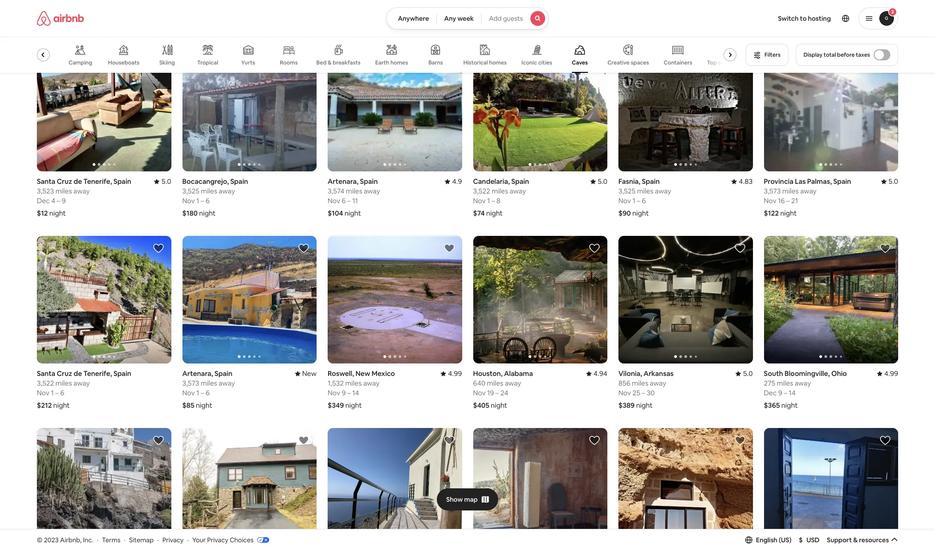 Task type: vqa. For each thing, say whether or not it's contained in the screenshot.


Task type: describe. For each thing, give the bounding box(es) containing it.
1 privacy from the left
[[162, 536, 184, 544]]

miles inside fasnia, spain 3,525 miles away nov 1 – 6 $90 night
[[637, 187, 654, 196]]

map
[[464, 496, 478, 504]]

santa cruz de tenerife, spain 3,522 miles away nov 1 – 6 $212 night
[[37, 369, 131, 410]]

24
[[501, 389, 509, 398]]

– inside artenara, spain 3,573 miles away nov 1 – 6 $85 night
[[201, 389, 204, 398]]

15
[[501, 4, 508, 13]]

1 inside the santa cruz de tenerife, spain 3,522 miles away nov 1 – 6 $212 night
[[51, 389, 54, 398]]

miles inside candelaria, spain 3,522 miles away nov 1 – 8 $74 night
[[492, 187, 508, 196]]

artenara, spain 3,573 miles away nov 1 – 6 $85 night
[[182, 369, 235, 410]]

3,525 for fasnia,
[[619, 187, 636, 196]]

9 inside the "santa cruz de tenerife, spain 3,523 miles away dec 4 – 9 $12 night"
[[62, 197, 66, 205]]

2023
[[44, 536, 59, 544]]

show
[[446, 496, 463, 504]]

miles inside provincia las palmas, spain 3,573 miles away nov 16 – 21 $122 night
[[783, 187, 799, 196]]

bed
[[317, 59, 327, 66]]

display total before taxes button
[[796, 44, 899, 66]]

roswell,
[[328, 369, 354, 378]]

$74
[[473, 209, 485, 218]]

spain inside the "santa cruz de tenerife, spain 3,523 miles away dec 4 – 9 $12 night"
[[114, 177, 131, 186]]

total
[[824, 51, 836, 59]]

miles inside the santa cruz de tenerife, spain 3,522 miles away nov 1 – 6 $212 night
[[56, 379, 72, 388]]

english
[[756, 536, 778, 544]]

3,573 inside provincia las palmas, spain 3,573 miles away nov 16 – 21 $122 night
[[764, 187, 781, 196]]

any week button
[[437, 7, 482, 30]]

away inside candelaria, spain 3,522 miles away nov 1 – 8 $74 night
[[510, 187, 526, 196]]

homes for historical homes
[[489, 59, 507, 66]]

de for 6
[[74, 369, 82, 378]]

choices
[[230, 536, 254, 544]]

1 for bocacangrejo, spain 3,525 miles away nov 1 – 6 $180 night
[[196, 197, 199, 205]]

away inside the santa cruz de tenerife, spain 3,522 miles away nov 1 – 6 $212 night
[[73, 379, 90, 388]]

night left to
[[778, 17, 794, 26]]

tropical
[[197, 59, 218, 66]]

artenara, for 3,574
[[328, 177, 359, 186]]

south bloomingville, ohio 275 miles away dec 9 – 14 $365 night
[[764, 369, 847, 410]]

6 inside the santa cruz de tenerife, spain 3,522 miles away nov 1 – 6 $212 night
[[60, 389, 64, 398]]

english (us)
[[756, 536, 792, 544]]

world
[[735, 59, 750, 66]]

– inside 'bocacangrejo, spain 3,525 miles away nov 1 – 6 $180 night'
[[201, 197, 204, 205]]

nov inside artenara, spain 3,573 miles away nov 1 – 6 $85 night
[[182, 389, 195, 398]]

night inside artenara, spain 3,573 miles away nov 1 – 6 $85 night
[[196, 401, 212, 410]]

dec inside south bloomingville, ohio 275 miles away dec 9 – 14 $365 night
[[764, 389, 777, 398]]

4.9
[[452, 177, 462, 186]]

usd
[[807, 536, 820, 544]]

5.0 for candelaria, spain 3,522 miles away nov 1 – 8 $74 night
[[598, 177, 608, 186]]

santa for 3,523
[[37, 177, 55, 186]]

breakfasts
[[333, 59, 361, 66]]

tenerife, for santa cruz de tenerife, spain 3,522 miles away nov 1 – 6 $212 night
[[84, 369, 112, 378]]

nov inside candelaria, spain 3,522 miles away nov 1 – 8 $74 night
[[473, 197, 486, 205]]

week
[[458, 14, 474, 23]]

275
[[764, 379, 776, 388]]

display total before taxes
[[804, 51, 871, 59]]

iconic cities
[[522, 59, 553, 66]]

2 add to wishlist: santa cruz de tenerife, spain image from the top
[[153, 435, 164, 446]]

miles inside the 'houston, alabama 640 miles away nov 19 – 24 $405 night'
[[487, 379, 504, 388]]

skiing
[[159, 59, 175, 66]]

your
[[192, 536, 206, 544]]

earth
[[375, 59, 389, 66]]

of
[[718, 59, 724, 66]]

anywhere
[[398, 14, 429, 23]]

6 inside artenara, spain 3,574 miles away nov 6 – 11 $104 night
[[342, 197, 346, 205]]

caves
[[572, 59, 588, 66]]

creative
[[608, 59, 630, 66]]

3,522 inside candelaria, spain 3,522 miles away nov 1 – 8 $74 night
[[473, 187, 490, 196]]

nov inside provincia las palmas, spain 3,573 miles away nov 16 – 21 $122 night
[[764, 197, 777, 205]]

bocacangrejo, spain 3,525 miles away nov 1 – 6 $180 night
[[182, 177, 248, 218]]

– inside the "santa cruz de tenerife, spain 3,523 miles away dec 4 – 9 $12 night"
[[57, 197, 60, 205]]

6 inside 'bocacangrejo, spain 3,525 miles away nov 1 – 6 $180 night'
[[206, 197, 210, 205]]

3 · from the left
[[157, 536, 159, 544]]

night inside 'bocacangrejo, spain 3,525 miles away nov 1 – 6 $180 night'
[[199, 209, 216, 218]]

nov 10 – 15 $62 night
[[473, 4, 508, 26]]

night inside nov 10 – 15 $62 night
[[487, 17, 503, 26]]

5.0 out of 5 average rating image for vilonia, arkansas 856 miles away nov 25 – 30 $389 night
[[736, 369, 753, 378]]

5.0 out of 5 average rating image for provincia las palmas, spain 3,573 miles away nov 16 – 21 $122 night
[[881, 177, 899, 186]]

miles inside the "santa cruz de tenerife, spain 3,523 miles away dec 4 – 9 $12 night"
[[56, 187, 72, 196]]

group containing houseboats
[[27, 37, 750, 73]]

alabama
[[504, 369, 533, 378]]

5.0 out of 5 average rating image
[[154, 177, 171, 186]]

away inside provincia las palmas, spain 3,573 miles away nov 16 – 21 $122 night
[[801, 187, 817, 196]]

3,525 for bocacangrejo,
[[182, 187, 199, 196]]

your privacy choices
[[192, 536, 254, 544]]

4 · from the left
[[187, 536, 189, 544]]

4.83 out of 5 average rating image
[[732, 177, 753, 186]]

– inside candelaria, spain 3,522 miles away nov 1 – 8 $74 night
[[492, 197, 495, 205]]

$405
[[473, 401, 490, 410]]

night inside candelaria, spain 3,522 miles away nov 1 – 8 $74 night
[[486, 209, 503, 218]]

las
[[795, 177, 806, 186]]

add to wishlist: roswell, new mexico image
[[444, 243, 455, 254]]

switch
[[778, 14, 799, 23]]

candelaria,
[[473, 177, 510, 186]]

provincia
[[764, 177, 794, 186]]

bloomingville,
[[785, 369, 830, 378]]

filters button
[[746, 44, 789, 66]]

anywhere button
[[387, 7, 437, 30]]

4.99 for mexico
[[448, 369, 462, 378]]

$104
[[328, 209, 343, 218]]

8
[[497, 197, 501, 205]]

rooms
[[280, 59, 298, 66]]

away inside vilonia, arkansas 856 miles away nov 25 – 30 $389 night
[[650, 379, 667, 388]]

– inside nov 10 – 15 $62 night
[[496, 4, 499, 13]]

© 2023 airbnb, inc. ·
[[37, 536, 98, 544]]

add to wishlist: arico, icor, spain image
[[589, 435, 600, 446]]

night inside the 'houston, alabama 640 miles away nov 19 – 24 $405 night'
[[491, 401, 508, 410]]

856
[[619, 379, 631, 388]]

arkansas
[[644, 369, 674, 378]]

away inside 'bocacangrejo, spain 3,525 miles away nov 1 – 6 $180 night'
[[219, 187, 235, 196]]

4.99 out of 5 average rating image for mexico
[[441, 369, 462, 378]]

5.0 for vilonia, arkansas 856 miles away nov 25 – 30 $389 night
[[743, 369, 753, 378]]

ohio
[[832, 369, 847, 378]]

away inside south bloomingville, ohio 275 miles away dec 9 – 14 $365 night
[[795, 379, 811, 388]]

add to wishlist: vilonia, arkansas image
[[735, 243, 746, 254]]

add to wishlist: south bloomingville, ohio image
[[880, 243, 891, 254]]

none search field containing anywhere
[[387, 7, 549, 30]]

cruz for 3,523
[[57, 177, 72, 186]]

4.83
[[739, 177, 753, 186]]

$349
[[328, 401, 344, 410]]

support
[[827, 536, 852, 544]]

1 horizontal spatial new
[[302, 369, 317, 378]]

miles inside the roswell, new mexico 1,532 miles away nov 9 – 14 $349 night
[[345, 379, 362, 388]]

4.9 out of 5 average rating image
[[445, 177, 462, 186]]

historical
[[464, 59, 488, 66]]

night inside the "santa cruz de tenerife, spain 3,523 miles away dec 4 – 9 $12 night"
[[49, 209, 66, 218]]

any week
[[444, 14, 474, 23]]

$180
[[182, 209, 198, 218]]

mexico
[[372, 369, 395, 378]]

dec inside dec 1 – 6 $52 night
[[37, 4, 50, 13]]

spain inside 'bocacangrejo, spain 3,525 miles away nov 1 – 6 $180 night'
[[230, 177, 248, 186]]

$62
[[473, 17, 485, 26]]

spain inside candelaria, spain 3,522 miles away nov 1 – 8 $74 night
[[512, 177, 529, 186]]

inc.
[[83, 536, 93, 544]]

miles inside artenara, spain 3,573 miles away nov 1 – 6 $85 night
[[201, 379, 217, 388]]

$85
[[182, 401, 194, 410]]

dec inside the "santa cruz de tenerife, spain 3,523 miles away dec 4 – 9 $12 night"
[[37, 197, 50, 205]]

spain inside fasnia, spain 3,525 miles away nov 1 – 6 $90 night
[[642, 177, 660, 186]]

santa cruz de tenerife, spain 3,523 miles away dec 4 – 9 $12 night
[[37, 177, 131, 218]]

1 · from the left
[[97, 536, 98, 544]]

5.0 for provincia las palmas, spain 3,573 miles away nov 16 – 21 $122 night
[[889, 177, 899, 186]]

3,573 inside artenara, spain 3,573 miles away nov 1 – 6 $85 night
[[182, 379, 199, 388]]

16
[[778, 197, 785, 205]]

4.94 out of 5 average rating image
[[586, 369, 608, 378]]

top
[[707, 59, 717, 66]]

add
[[489, 14, 502, 23]]

profile element
[[560, 0, 899, 37]]

display
[[804, 51, 823, 59]]

9 for roswell,
[[342, 389, 346, 398]]

new inside the roswell, new mexico 1,532 miles away nov 9 – 14 $349 night
[[356, 369, 370, 378]]

fasnia,
[[619, 177, 641, 186]]

add to wishlist: houston, alabama image
[[589, 243, 600, 254]]

terms · sitemap · privacy ·
[[102, 536, 189, 544]]

night inside the roswell, new mexico 1,532 miles away nov 9 – 14 $349 night
[[346, 401, 362, 410]]

any
[[444, 14, 456, 23]]

2 button
[[859, 7, 899, 30]]



Task type: locate. For each thing, give the bounding box(es) containing it.
nov
[[473, 4, 486, 13], [182, 197, 195, 205], [328, 197, 340, 205], [473, 197, 486, 205], [619, 197, 631, 205], [764, 197, 777, 205], [37, 389, 49, 398], [182, 389, 195, 398], [328, 389, 340, 398], [473, 389, 486, 398], [619, 389, 631, 398]]

14 inside the roswell, new mexico 1,532 miles away nov 9 – 14 $349 night
[[352, 389, 359, 398]]

cruz for 3,522
[[57, 369, 72, 378]]

vilonia, arkansas 856 miles away nov 25 – 30 $389 night
[[619, 369, 674, 410]]

dec down 275
[[764, 389, 777, 398]]

santa inside the santa cruz de tenerife, spain 3,522 miles away nov 1 – 6 $212 night
[[37, 369, 55, 378]]

0 horizontal spatial artenara,
[[182, 369, 213, 378]]

away inside artenara, spain 3,573 miles away nov 1 – 6 $85 night
[[219, 379, 235, 388]]

cruz inside the santa cruz de tenerife, spain 3,522 miles away nov 1 – 6 $212 night
[[57, 369, 72, 378]]

0 vertical spatial santa
[[37, 177, 55, 186]]

& for support
[[854, 536, 858, 544]]

1 inside fasnia, spain 3,525 miles away nov 1 – 6 $90 night
[[633, 197, 636, 205]]

9 for south
[[779, 389, 783, 398]]

0 vertical spatial add to wishlist: santa cruz de tenerife, spain image
[[153, 51, 164, 62]]

1 vertical spatial santa
[[37, 369, 55, 378]]

1 horizontal spatial 5.0 out of 5 average rating image
[[736, 369, 753, 378]]

night down 11 on the top of the page
[[345, 209, 361, 218]]

1 inside dec 1 – 6 $52 night
[[51, 4, 54, 13]]

privacy inside your privacy choices link
[[207, 536, 228, 544]]

cities
[[539, 59, 553, 66]]

25
[[633, 389, 641, 398]]

& for bed
[[328, 59, 332, 66]]

None search field
[[387, 7, 549, 30]]

1 vertical spatial add to wishlist: santa cruz de tenerife, spain image
[[735, 435, 746, 446]]

night right $212
[[53, 401, 70, 410]]

spain inside the santa cruz de tenerife, spain 3,522 miles away nov 1 – 6 $212 night
[[114, 369, 131, 378]]

0 horizontal spatial homes
[[391, 59, 408, 66]]

2 4.99 out of 5 average rating image from the left
[[877, 369, 899, 378]]

1
[[51, 4, 54, 13], [196, 197, 199, 205], [487, 197, 490, 205], [633, 197, 636, 205], [51, 389, 54, 398], [196, 389, 199, 398]]

4
[[51, 197, 55, 205]]

1 vertical spatial dec
[[37, 197, 50, 205]]

1 horizontal spatial artenara,
[[328, 177, 359, 186]]

1 horizontal spatial 9
[[342, 389, 346, 398]]

taxes
[[856, 51, 871, 59]]

away inside the 'houston, alabama 640 miles away nov 19 – 24 $405 night'
[[505, 379, 521, 388]]

5.0 out of 5 average rating image
[[591, 177, 608, 186], [881, 177, 899, 186], [736, 369, 753, 378]]

1 for fasnia, spain 3,525 miles away nov 1 – 6 $90 night
[[633, 197, 636, 205]]

privacy link
[[162, 536, 184, 544]]

3,525 down fasnia,
[[619, 187, 636, 196]]

artenara, for 3,573
[[182, 369, 213, 378]]

airbnb,
[[60, 536, 82, 544]]

– inside dec 1 – 6 $52 night
[[56, 4, 59, 13]]

new left mexico
[[356, 369, 370, 378]]

provincia las palmas, spain 3,573 miles away nov 16 – 21 $122 night
[[764, 177, 852, 218]]

switch to hosting link
[[773, 9, 837, 28]]

1 horizontal spatial 4.99
[[885, 369, 899, 378]]

1 4.99 from the left
[[448, 369, 462, 378]]

1 horizontal spatial 3,522
[[473, 187, 490, 196]]

night inside provincia las palmas, spain 3,573 miles away nov 16 – 21 $122 night
[[781, 209, 797, 218]]

add to wishlist: black mountain, north carolina image
[[298, 435, 309, 446]]

3,522 up $212
[[37, 379, 54, 388]]

night
[[50, 17, 67, 26], [487, 17, 503, 26], [778, 17, 794, 26], [49, 209, 66, 218], [199, 209, 216, 218], [345, 209, 361, 218], [486, 209, 503, 218], [633, 209, 649, 218], [781, 209, 797, 218], [53, 401, 70, 410], [196, 401, 212, 410], [346, 401, 362, 410], [491, 401, 508, 410], [637, 401, 653, 410], [782, 401, 798, 410]]

10
[[487, 4, 494, 13]]

· right inc.
[[97, 536, 98, 544]]

2 · from the left
[[124, 536, 126, 544]]

$389
[[619, 401, 635, 410]]

historical homes
[[464, 59, 507, 66]]

14 inside south bloomingville, ohio 275 miles away dec 9 – 14 $365 night
[[789, 389, 796, 398]]

miles inside 'bocacangrejo, spain 3,525 miles away nov 1 – 6 $180 night'
[[201, 187, 217, 196]]

homes right the historical
[[489, 59, 507, 66]]

santa inside the "santa cruz de tenerife, spain 3,523 miles away dec 4 – 9 $12 night"
[[37, 177, 55, 186]]

9 up $365
[[779, 389, 783, 398]]

1 cruz from the top
[[57, 177, 72, 186]]

2 3,525 from the left
[[619, 187, 636, 196]]

4.99 for ohio
[[885, 369, 899, 378]]

14 for nov 9 – 14
[[352, 389, 359, 398]]

1 vertical spatial &
[[854, 536, 858, 544]]

palmas,
[[808, 177, 832, 186]]

night right $349
[[346, 401, 362, 410]]

terms link
[[102, 536, 120, 544]]

1 3,525 from the left
[[182, 187, 199, 196]]

2 vertical spatial dec
[[764, 389, 777, 398]]

3,525
[[182, 187, 199, 196], [619, 187, 636, 196]]

santa up 3,523
[[37, 177, 55, 186]]

1 horizontal spatial privacy
[[207, 536, 228, 544]]

nov up $74
[[473, 197, 486, 205]]

1 horizontal spatial 4.99 out of 5 average rating image
[[877, 369, 899, 378]]

de inside the santa cruz de tenerife, spain 3,522 miles away nov 1 – 6 $212 night
[[74, 369, 82, 378]]

0 vertical spatial de
[[74, 177, 82, 186]]

$212
[[37, 401, 52, 410]]

3,522 down candelaria,
[[473, 187, 490, 196]]

1 vertical spatial add to wishlist: santa cruz de tenerife, spain image
[[153, 435, 164, 446]]

14 down bloomingville,
[[789, 389, 796, 398]]

bed & breakfasts
[[317, 59, 361, 66]]

add to wishlist: provincia las palmas, spain image
[[880, 51, 891, 62]]

1 horizontal spatial homes
[[489, 59, 507, 66]]

away inside fasnia, spain 3,525 miles away nov 1 – 6 $90 night
[[655, 187, 672, 196]]

fasnia, spain 3,525 miles away nov 1 – 6 $90 night
[[619, 177, 672, 218]]

2 14 from the left
[[789, 389, 796, 398]]

show map
[[446, 496, 478, 504]]

1 vertical spatial 3,522
[[37, 379, 54, 388]]

nov down '856'
[[619, 389, 631, 398]]

· left privacy link
[[157, 536, 159, 544]]

0 horizontal spatial 3,525
[[182, 187, 199, 196]]

0 vertical spatial tenerife,
[[84, 177, 112, 186]]

houston, alabama 640 miles away nov 19 – 24 $405 night
[[473, 369, 533, 410]]

nov inside nov 10 – 15 $62 night
[[473, 4, 486, 13]]

0 vertical spatial dec
[[37, 4, 50, 13]]

add to wishlist: santa cruz de tenerife, spain image
[[153, 243, 164, 254], [735, 435, 746, 446]]

de for 9
[[74, 177, 82, 186]]

nov inside the roswell, new mexico 1,532 miles away nov 9 – 14 $349 night
[[328, 389, 340, 398]]

6 inside dec 1 – 6 $52 night
[[61, 4, 65, 13]]

(us)
[[779, 536, 792, 544]]

vilonia,
[[619, 369, 643, 378]]

4.99 out of 5 average rating image for ohio
[[877, 369, 899, 378]]

· left your on the left bottom of page
[[187, 536, 189, 544]]

9 inside south bloomingville, ohio 275 miles away dec 9 – 14 $365 night
[[779, 389, 783, 398]]

0 vertical spatial &
[[328, 59, 332, 66]]

english (us) button
[[745, 536, 792, 544]]

– inside south bloomingville, ohio 275 miles away dec 9 – 14 $365 night
[[784, 389, 788, 398]]

night down 10
[[487, 17, 503, 26]]

night inside south bloomingville, ohio 275 miles away dec 9 – 14 $365 night
[[782, 401, 798, 410]]

1 horizontal spatial 3,525
[[619, 187, 636, 196]]

artenara, inside artenara, spain 3,573 miles away nov 1 – 6 $85 night
[[182, 369, 213, 378]]

barns
[[429, 59, 443, 66]]

away inside the roswell, new mexico 1,532 miles away nov 9 – 14 $349 night
[[363, 379, 380, 388]]

tenerife, inside the santa cruz de tenerife, spain 3,522 miles away nov 1 – 6 $212 night
[[84, 369, 112, 378]]

containers
[[664, 59, 693, 66]]

spain inside artenara, spain 3,573 miles away nov 1 – 6 $85 night
[[215, 369, 233, 378]]

2 privacy from the left
[[207, 536, 228, 544]]

camping
[[69, 59, 92, 66]]

5.0 for santa cruz de tenerife, spain 3,523 miles away dec 4 – 9 $12 night
[[161, 177, 171, 186]]

– inside the 'houston, alabama 640 miles away nov 19 – 24 $405 night'
[[496, 389, 499, 398]]

night down 8
[[486, 209, 503, 218]]

3,525 inside 'bocacangrejo, spain 3,525 miles away nov 1 – 6 $180 night'
[[182, 187, 199, 196]]

tenerife, inside the "santa cruz de tenerife, spain 3,523 miles away dec 4 – 9 $12 night"
[[84, 177, 112, 186]]

1 vertical spatial cruz
[[57, 369, 72, 378]]

night inside vilonia, arkansas 856 miles away nov 25 – 30 $389 night
[[637, 401, 653, 410]]

& right support
[[854, 536, 858, 544]]

1 santa from the top
[[37, 177, 55, 186]]

– inside the roswell, new mexico 1,532 miles away nov 9 – 14 $349 night
[[347, 389, 351, 398]]

1 vertical spatial de
[[74, 369, 82, 378]]

miles inside vilonia, arkansas 856 miles away nov 25 – 30 $389 night
[[632, 379, 649, 388]]

houseboats
[[108, 59, 140, 66]]

add to wishlist: artenara, spain image
[[298, 243, 309, 254]]

0 horizontal spatial new
[[34, 59, 46, 66]]

to
[[800, 14, 807, 23]]

0 vertical spatial artenara,
[[328, 177, 359, 186]]

night inside dec 1 – 6 $52 night
[[50, 17, 67, 26]]

1 4.99 out of 5 average rating image from the left
[[441, 369, 462, 378]]

support & resources button
[[827, 536, 899, 544]]

cruz inside the "santa cruz de tenerife, spain 3,523 miles away dec 4 – 9 $12 night"
[[57, 177, 72, 186]]

0 horizontal spatial 5.0 out of 5 average rating image
[[591, 177, 608, 186]]

$12
[[37, 209, 48, 218]]

dec
[[37, 4, 50, 13], [37, 197, 50, 205], [764, 389, 777, 398]]

away inside artenara, spain 3,574 miles away nov 6 – 11 $104 night
[[364, 187, 380, 196]]

night inside artenara, spain 3,574 miles away nov 6 – 11 $104 night
[[345, 209, 361, 218]]

3,525 inside fasnia, spain 3,525 miles away nov 1 – 6 $90 night
[[619, 187, 636, 196]]

– inside vilonia, arkansas 856 miles away nov 25 – 30 $389 night
[[642, 389, 646, 398]]

0 horizontal spatial 14
[[352, 389, 359, 398]]

spain inside provincia las palmas, spain 3,573 miles away nov 16 – 21 $122 night
[[834, 177, 852, 186]]

artenara, inside artenara, spain 3,574 miles away nov 6 – 11 $104 night
[[328, 177, 359, 186]]

21
[[792, 197, 799, 205]]

santa up $212
[[37, 369, 55, 378]]

support & resources
[[827, 536, 889, 544]]

homes for earth homes
[[391, 59, 408, 66]]

640
[[473, 379, 486, 388]]

homes right the earth
[[391, 59, 408, 66]]

tenerife,
[[84, 177, 112, 186], [84, 369, 112, 378]]

miles inside artenara, spain 3,574 miles away nov 6 – 11 $104 night
[[346, 187, 362, 196]]

3,573 down provincia
[[764, 187, 781, 196]]

night inside fasnia, spain 3,525 miles away nov 1 – 6 $90 night
[[633, 209, 649, 218]]

de
[[74, 177, 82, 186], [74, 369, 82, 378]]

night right $365
[[782, 401, 798, 410]]

artenara, up $85 on the bottom
[[182, 369, 213, 378]]

5.0 out of 5 average rating image for candelaria, spain 3,522 miles away nov 1 – 8 $74 night
[[591, 177, 608, 186]]

2 4.99 from the left
[[885, 369, 899, 378]]

2 cruz from the top
[[57, 369, 72, 378]]

new place to stay image
[[295, 369, 317, 378]]

$365
[[764, 401, 780, 410]]

night right $52
[[50, 17, 67, 26]]

filters
[[765, 51, 781, 59]]

houston,
[[473, 369, 503, 378]]

new left roswell,
[[302, 369, 317, 378]]

$90
[[619, 209, 631, 218]]

· right terms
[[124, 536, 126, 544]]

1 de from the top
[[74, 177, 82, 186]]

iconic
[[522, 59, 537, 66]]

6 inside fasnia, spain 3,525 miles away nov 1 – 6 $90 night
[[642, 197, 646, 205]]

1 tenerife, from the top
[[84, 177, 112, 186]]

nov down the 640
[[473, 389, 486, 398]]

– inside provincia las palmas, spain 3,573 miles away nov 16 – 21 $122 night
[[787, 197, 790, 205]]

1,532
[[328, 379, 344, 388]]

2 horizontal spatial 9
[[779, 389, 783, 398]]

spain inside artenara, spain 3,574 miles away nov 6 – 11 $104 night
[[360, 177, 378, 186]]

your privacy choices link
[[192, 536, 269, 545]]

cruz
[[57, 177, 72, 186], [57, 369, 72, 378]]

6
[[61, 4, 65, 13], [206, 197, 210, 205], [342, 197, 346, 205], [642, 197, 646, 205], [60, 389, 64, 398], [206, 389, 210, 398]]

hosting
[[808, 14, 831, 23]]

nov up $90
[[619, 197, 631, 205]]

–
[[56, 4, 59, 13], [496, 4, 499, 13], [57, 197, 60, 205], [201, 197, 204, 205], [347, 197, 351, 205], [492, 197, 495, 205], [637, 197, 641, 205], [787, 197, 790, 205], [55, 389, 59, 398], [201, 389, 204, 398], [347, 389, 351, 398], [496, 389, 499, 398], [642, 389, 646, 398], [784, 389, 788, 398]]

sitemap link
[[129, 536, 154, 544]]

artenara,
[[328, 177, 359, 186], [182, 369, 213, 378]]

night right $85 on the bottom
[[196, 401, 212, 410]]

add to wishlist: santa cruz de tenerife, spain image
[[153, 51, 164, 62], [153, 435, 164, 446]]

3,573 up $85 on the bottom
[[182, 379, 199, 388]]

nov left 16
[[764, 197, 777, 205]]

night down the 30
[[637, 401, 653, 410]]

·
[[97, 536, 98, 544], [124, 536, 126, 544], [157, 536, 159, 544], [187, 536, 189, 544]]

nov down 1,532
[[328, 389, 340, 398]]

1 horizontal spatial 3,573
[[764, 187, 781, 196]]

0 vertical spatial 3,522
[[473, 187, 490, 196]]

dec up $52
[[37, 4, 50, 13]]

14 for dec 9 – 14
[[789, 389, 796, 398]]

nov inside the 'houston, alabama 640 miles away nov 19 – 24 $405 night'
[[473, 389, 486, 398]]

privacy left your on the left bottom of page
[[162, 536, 184, 544]]

14 down roswell,
[[352, 389, 359, 398]]

0 horizontal spatial 3,522
[[37, 379, 54, 388]]

1 vertical spatial artenara,
[[182, 369, 213, 378]]

1 horizontal spatial 14
[[789, 389, 796, 398]]

night right $180 at left
[[199, 209, 216, 218]]

0 horizontal spatial 4.99
[[448, 369, 462, 378]]

nov inside vilonia, arkansas 856 miles away nov 25 – 30 $389 night
[[619, 389, 631, 398]]

miles
[[56, 187, 72, 196], [201, 187, 217, 196], [346, 187, 362, 196], [492, 187, 508, 196], [637, 187, 654, 196], [783, 187, 799, 196], [56, 379, 72, 388], [201, 379, 217, 388], [345, 379, 362, 388], [487, 379, 504, 388], [632, 379, 649, 388], [777, 379, 794, 388]]

1 vertical spatial tenerife,
[[84, 369, 112, 378]]

1 for artenara, spain 3,573 miles away nov 1 – 6 $85 night
[[196, 389, 199, 398]]

0 vertical spatial cruz
[[57, 177, 72, 186]]

0 horizontal spatial add to wishlist: santa cruz de tenerife, spain image
[[153, 243, 164, 254]]

6 inside artenara, spain 3,573 miles away nov 1 – 6 $85 night
[[206, 389, 210, 398]]

3,522 inside the santa cruz de tenerife, spain 3,522 miles away nov 1 – 6 $212 night
[[37, 379, 54, 388]]

yurts
[[241, 59, 255, 66]]

tenerife, for santa cruz de tenerife, spain 3,523 miles away dec 4 – 9 $12 night
[[84, 177, 112, 186]]

1 horizontal spatial add to wishlist: santa cruz de tenerife, spain image
[[735, 435, 746, 446]]

dec 1 – 6 $52 night
[[37, 4, 67, 26]]

night down 21 on the top
[[781, 209, 797, 218]]

– inside the santa cruz de tenerife, spain 3,522 miles away nov 1 – 6 $212 night
[[55, 389, 59, 398]]

privacy
[[162, 536, 184, 544], [207, 536, 228, 544]]

night right $90
[[633, 209, 649, 218]]

0 horizontal spatial &
[[328, 59, 332, 66]]

1 inside candelaria, spain 3,522 miles away nov 1 – 8 $74 night
[[487, 197, 490, 205]]

santa
[[37, 177, 55, 186], [37, 369, 55, 378]]

5.0
[[161, 177, 171, 186], [598, 177, 608, 186], [889, 177, 899, 186], [743, 369, 753, 378]]

away inside the "santa cruz de tenerife, spain 3,523 miles away dec 4 – 9 $12 night"
[[73, 187, 90, 196]]

nov up $85 on the bottom
[[182, 389, 195, 398]]

nov down the "3,574"
[[328, 197, 340, 205]]

1 horizontal spatial &
[[854, 536, 858, 544]]

add to wishlist: fasnia, spain image
[[735, 51, 746, 62]]

night down 4
[[49, 209, 66, 218]]

9 down 1,532
[[342, 389, 346, 398]]

nov inside the santa cruz de tenerife, spain 3,522 miles away nov 1 – 6 $212 night
[[37, 389, 49, 398]]

0 horizontal spatial privacy
[[162, 536, 184, 544]]

new left camping
[[34, 59, 46, 66]]

0 horizontal spatial 9
[[62, 197, 66, 205]]

1 for candelaria, spain 3,522 miles away nov 1 – 8 $74 night
[[487, 197, 490, 205]]

3,525 down bocacangrejo,
[[182, 187, 199, 196]]

nov up $212
[[37, 389, 49, 398]]

artenara, up the "3,574"
[[328, 177, 359, 186]]

new inside group
[[34, 59, 46, 66]]

& right the bed
[[328, 59, 332, 66]]

2 de from the top
[[74, 369, 82, 378]]

earth homes
[[375, 59, 408, 66]]

nov left 10
[[473, 4, 486, 13]]

night inside the santa cruz de tenerife, spain 3,522 miles away nov 1 – 6 $212 night
[[53, 401, 70, 410]]

1 add to wishlist: santa cruz de tenerife, spain image from the top
[[153, 51, 164, 62]]

– inside fasnia, spain 3,525 miles away nov 1 – 6 $90 night
[[637, 197, 641, 205]]

miles inside south bloomingville, ohio 275 miles away dec 9 – 14 $365 night
[[777, 379, 794, 388]]

2 tenerife, from the top
[[84, 369, 112, 378]]

2 santa from the top
[[37, 369, 55, 378]]

nov inside artenara, spain 3,574 miles away nov 6 – 11 $104 night
[[328, 197, 340, 205]]

0 horizontal spatial 4.99 out of 5 average rating image
[[441, 369, 462, 378]]

9 right 4
[[62, 197, 66, 205]]

nov inside 'bocacangrejo, spain 3,525 miles away nov 1 – 6 $180 night'
[[182, 197, 195, 205]]

night down 24
[[491, 401, 508, 410]]

1 14 from the left
[[352, 389, 359, 398]]

guests
[[503, 14, 523, 23]]

group
[[27, 37, 750, 73], [37, 44, 171, 172], [182, 44, 317, 172], [328, 44, 462, 172], [473, 44, 608, 172], [619, 44, 753, 172], [764, 44, 899, 172], [37, 236, 171, 364], [182, 236, 317, 364], [328, 236, 462, 364], [473, 236, 608, 364], [619, 236, 753, 364], [764, 236, 899, 364], [37, 429, 171, 551], [182, 429, 317, 551], [328, 429, 462, 551], [473, 429, 608, 551], [619, 429, 753, 551], [764, 429, 899, 551]]

nov up $180 at left
[[182, 197, 195, 205]]

1 vertical spatial 3,573
[[182, 379, 199, 388]]

0 vertical spatial 3,573
[[764, 187, 781, 196]]

de inside the "santa cruz de tenerife, spain 3,523 miles away dec 4 – 9 $12 night"
[[74, 177, 82, 186]]

santa for 3,522
[[37, 369, 55, 378]]

privacy right your on the left bottom of page
[[207, 536, 228, 544]]

add to wishlist: ribeira brava, portugal image
[[444, 435, 455, 446]]

0 horizontal spatial 3,573
[[182, 379, 199, 388]]

dec down 3,523
[[37, 197, 50, 205]]

before
[[838, 51, 855, 59]]

the
[[725, 59, 734, 66]]

$ usd
[[799, 536, 820, 544]]

– inside artenara, spain 3,574 miles away nov 6 – 11 $104 night
[[347, 197, 351, 205]]

nov inside fasnia, spain 3,525 miles away nov 1 – 6 $90 night
[[619, 197, 631, 205]]

add to wishlist: puerto de sardina, spain image
[[880, 435, 891, 446]]

19
[[487, 389, 494, 398]]

2 horizontal spatial 5.0 out of 5 average rating image
[[881, 177, 899, 186]]

2 horizontal spatial new
[[356, 369, 370, 378]]

0 vertical spatial add to wishlist: santa cruz de tenerife, spain image
[[153, 243, 164, 254]]

$
[[799, 536, 803, 544]]

1 inside 'bocacangrejo, spain 3,525 miles away nov 1 – 6 $180 night'
[[196, 197, 199, 205]]

spain
[[114, 177, 131, 186], [230, 177, 248, 186], [360, 177, 378, 186], [512, 177, 529, 186], [642, 177, 660, 186], [834, 177, 852, 186], [114, 369, 131, 378], [215, 369, 233, 378]]

candelaria, spain 3,522 miles away nov 1 – 8 $74 night
[[473, 177, 529, 218]]

4.99 out of 5 average rating image
[[441, 369, 462, 378], [877, 369, 899, 378]]

resources
[[860, 536, 889, 544]]



